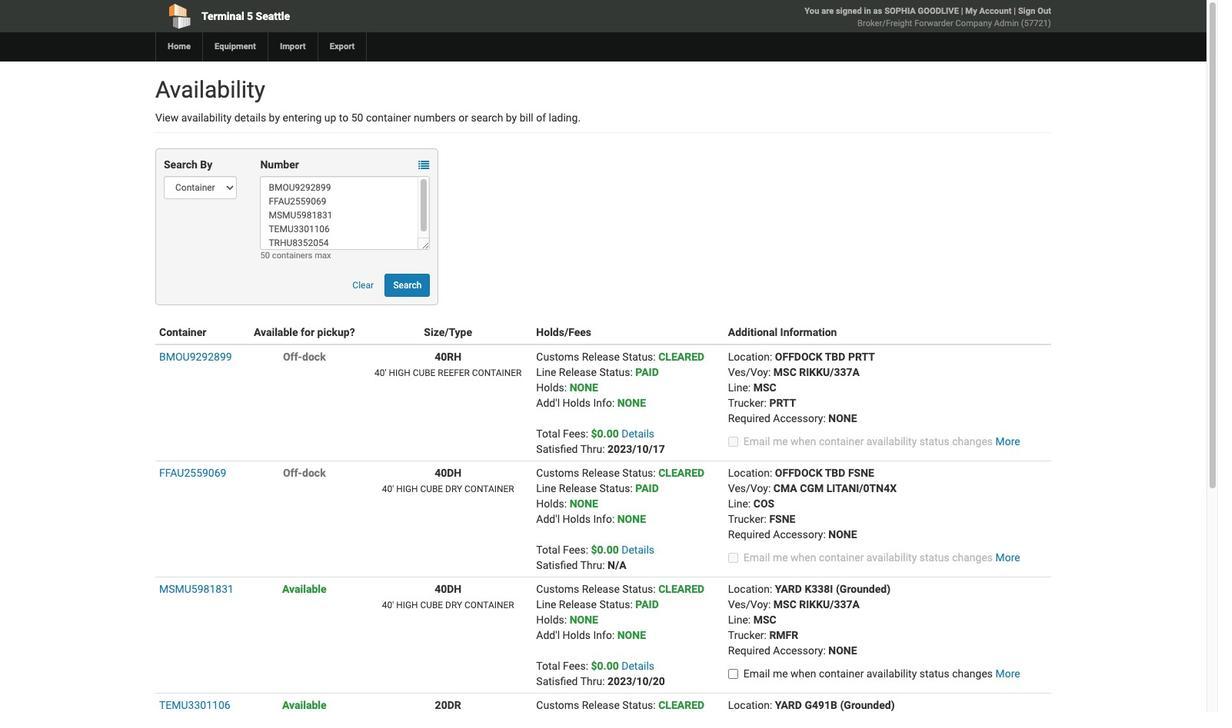 Task type: vqa. For each thing, say whether or not it's contained in the screenshot.


Task type: describe. For each thing, give the bounding box(es) containing it.
broker/freight
[[858, 18, 913, 28]]

my
[[966, 6, 977, 16]]

import link
[[268, 32, 317, 62]]

paid for total fees: $0.00 details satisfied thru: n/a
[[636, 482, 659, 495]]

container for total fees: $0.00 details satisfied thru: 2023/10/20
[[465, 600, 514, 611]]

account
[[980, 6, 1012, 16]]

status for location : yard k338i (grounded) ves/voy: msc rikku/337a line: msc trucker: rmfr required accessory : none
[[920, 668, 950, 680]]

you are signed in as sophia goodlive | my account | sign out broker/freight forwarder company admin (57721)
[[805, 6, 1051, 28]]

sign out link
[[1018, 6, 1051, 16]]

fees: for 2023/10/17
[[563, 428, 588, 440]]

dock for ffau2559069
[[302, 467, 326, 479]]

0 vertical spatial 50
[[351, 112, 363, 124]]

4 cleared from the top
[[659, 699, 705, 711]]

ves/voy: for location : offdock tbd prtt ves/voy: msc rikku/337a line: msc trucker: prtt required accessory : none
[[728, 366, 771, 378]]

k338i
[[805, 583, 833, 595]]

add'l for total fees: $0.00 details satisfied thru: n/a
[[536, 513, 560, 525]]

available for temu3301106
[[282, 699, 327, 711]]

lading.
[[549, 112, 581, 124]]

(57721)
[[1021, 18, 1051, 28]]

details link for total fees: $0.00 details satisfied thru: 2023/10/20
[[622, 660, 655, 672]]

temu3301106
[[159, 699, 230, 711]]

cgm
[[800, 482, 824, 495]]

containers
[[272, 251, 313, 261]]

dry for total fees: $0.00 details satisfied thru: 2023/10/20
[[445, 600, 462, 611]]

customs for total fees: $0.00 details satisfied thru: 2023/10/17
[[536, 351, 579, 363]]

40' for msmu5981831
[[382, 600, 394, 611]]

search by
[[164, 158, 212, 171]]

sign
[[1018, 6, 1036, 16]]

available for msmu5981831
[[282, 583, 327, 595]]

paid for total fees: $0.00 details satisfied thru: 2023/10/20
[[636, 598, 659, 611]]

dock for bmou9292899
[[302, 351, 326, 363]]

search
[[471, 112, 503, 124]]

1 | from the left
[[961, 6, 963, 16]]

rikku/337a for tbd
[[799, 366, 860, 378]]

fees: for n/a
[[563, 544, 588, 556]]

additional
[[728, 326, 778, 338]]

availability for location : offdock tbd fsne ves/voy: cma cgm litani/0tn4x line: cos trucker: fsne required accessory : none
[[867, 551, 917, 564]]

2023/10/20
[[608, 675, 665, 688]]

satisfied for total fees: $0.00 details satisfied thru: 2023/10/17
[[536, 443, 578, 455]]

ves/voy: for location : yard k338i (grounded) ves/voy: msc rikku/337a line: msc trucker: rmfr required accessory : none
[[728, 598, 771, 611]]

add'l for total fees: $0.00 details satisfied thru: 2023/10/20
[[536, 629, 560, 641]]

up
[[324, 112, 336, 124]]

customs for total fees: $0.00 details satisfied thru: 2023/10/20
[[536, 583, 579, 595]]

cube for total fees: $0.00 details satisfied thru: 2023/10/17
[[413, 368, 436, 378]]

none up n/a
[[617, 513, 646, 525]]

cma
[[774, 482, 797, 495]]

total fees: $0.00 details satisfied thru: 2023/10/17
[[536, 428, 665, 455]]

satisfied for total fees: $0.00 details satisfied thru: 2023/10/20
[[536, 675, 578, 688]]

temu3301106 link
[[159, 699, 230, 711]]

clear button
[[344, 274, 382, 297]]

0 horizontal spatial prtt
[[769, 397, 796, 409]]

total fees: $0.00 details satisfied thru: 2023/10/20
[[536, 660, 665, 688]]

more link for location : yard k338i (grounded) ves/voy: msc rikku/337a line: msc trucker: rmfr required accessory : none
[[996, 668, 1020, 680]]

customs for total fees: $0.00 details satisfied thru: n/a
[[536, 467, 579, 479]]

40rh
[[435, 351, 462, 363]]

view
[[155, 112, 179, 124]]

container for location : offdock tbd prtt ves/voy: msc rikku/337a line: msc trucker: prtt required accessory : none
[[819, 435, 864, 448]]

details for total fees: $0.00 details satisfied thru: 2023/10/20
[[622, 660, 655, 672]]

high for total fees: $0.00 details satisfied thru: n/a
[[396, 484, 418, 495]]

4 customs from the top
[[536, 699, 579, 711]]

40dh 40' high cube dry container for total fees: $0.00 details satisfied thru: n/a
[[382, 467, 514, 495]]

of
[[536, 112, 546, 124]]

search button
[[385, 274, 430, 297]]

details
[[234, 112, 266, 124]]

holds/fees
[[536, 326, 592, 338]]

bmou9292899
[[159, 351, 232, 363]]

info: for 2023/10/20
[[593, 629, 615, 641]]

Number text field
[[260, 176, 430, 250]]

to
[[339, 112, 349, 124]]

0 horizontal spatial fsne
[[769, 513, 796, 525]]

in
[[864, 6, 871, 16]]

ves/voy: for location : offdock tbd fsne ves/voy: cma cgm litani/0tn4x line: cos trucker: fsne required accessory : none
[[728, 482, 771, 495]]

g491b
[[805, 699, 838, 711]]

2023/10/17
[[608, 443, 665, 455]]

terminal 5 seattle link
[[155, 0, 515, 32]]

signed
[[836, 6, 862, 16]]

holds for total fees: $0.00 details satisfied thru: n/a
[[563, 513, 591, 525]]

20dr
[[435, 699, 461, 711]]

none up 2023/10/17 at the bottom of page
[[617, 397, 646, 409]]

numbers
[[414, 112, 456, 124]]

total for total fees: $0.00 details satisfied thru: n/a
[[536, 544, 560, 556]]

reefer
[[438, 368, 470, 378]]

msmu5981831
[[159, 583, 234, 595]]

location for location : offdock tbd fsne ves/voy: cma cgm litani/0tn4x line: cos trucker: fsne required accessory : none
[[728, 467, 770, 479]]

holds for total fees: $0.00 details satisfied thru: 2023/10/17
[[563, 397, 591, 409]]

40' for ffau2559069
[[382, 484, 394, 495]]

info: for 2023/10/17
[[593, 397, 615, 409]]

export
[[330, 42, 355, 52]]

you
[[805, 6, 819, 16]]

entering
[[283, 112, 322, 124]]

changes for location : offdock tbd fsne ves/voy: cma cgm litani/0tn4x line: cos trucker: fsne required accessory : none
[[952, 551, 993, 564]]

availability
[[155, 76, 265, 103]]

none inside the location : yard k338i (grounded) ves/voy: msc rikku/337a line: msc trucker: rmfr required accessory : none
[[829, 645, 857, 657]]

add'l for total fees: $0.00 details satisfied thru: 2023/10/17
[[536, 397, 560, 409]]

40dh for total fees: $0.00 details satisfied thru: n/a
[[435, 467, 462, 479]]

off- for ffau2559069
[[283, 467, 302, 479]]

location : offdock tbd fsne ves/voy: cma cgm litani/0tn4x line: cos trucker: fsne required accessory : none
[[728, 467, 897, 541]]

high for total fees: $0.00 details satisfied thru: 2023/10/20
[[396, 600, 418, 611]]

pickup?
[[317, 326, 355, 338]]

ffau2559069 link
[[159, 467, 226, 479]]

container for total fees: $0.00 details satisfied thru: 2023/10/17
[[472, 368, 522, 378]]

5
[[247, 10, 253, 22]]

company
[[956, 18, 992, 28]]

cube for total fees: $0.00 details satisfied thru: n/a
[[420, 484, 443, 495]]

total for total fees: $0.00 details satisfied thru: 2023/10/17
[[536, 428, 560, 440]]

terminal
[[202, 10, 244, 22]]

off- for bmou9292899
[[283, 351, 302, 363]]

litani/0tn4x
[[827, 482, 897, 495]]

customs release status : cleared line release status : paid holds: none add'l holds info: none for total fees: $0.00 details satisfied thru: n/a
[[536, 467, 705, 525]]

line for total fees: $0.00 details satisfied thru: n/a
[[536, 482, 556, 495]]

view availability details by entering up to 50 container numbers or search by bill of lading.
[[155, 112, 581, 124]]

0 vertical spatial prtt
[[848, 351, 875, 363]]

search for search
[[393, 280, 422, 291]]

details link for total fees: $0.00 details satisfied thru: 2023/10/17
[[622, 428, 655, 440]]

line: for location : yard k338i (grounded) ves/voy: msc rikku/337a line: msc trucker: rmfr required accessory : none
[[728, 614, 751, 626]]

required for location : offdock tbd prtt ves/voy: msc rikku/337a line: msc trucker: prtt required accessory : none
[[728, 412, 771, 425]]

my account link
[[966, 6, 1012, 16]]

clear
[[353, 280, 374, 291]]

msmu5981831 link
[[159, 583, 234, 595]]

1 vertical spatial 50
[[260, 251, 270, 261]]

container right the to
[[366, 112, 411, 124]]

none up total fees: $0.00 details satisfied thru: 2023/10/20
[[570, 614, 598, 626]]

line: for location : offdock tbd prtt ves/voy: msc rikku/337a line: msc trucker: prtt required accessory : none
[[728, 382, 751, 394]]

max
[[315, 251, 331, 261]]

holds: for total fees: $0.00 details satisfied thru: n/a
[[536, 498, 567, 510]]

40dh for total fees: $0.00 details satisfied thru: 2023/10/20
[[435, 583, 462, 595]]

none inside location : offdock tbd prtt ves/voy: msc rikku/337a line: msc trucker: prtt required accessory : none
[[829, 412, 857, 425]]

rmfr
[[769, 629, 799, 641]]

home link
[[155, 32, 202, 62]]

accessory inside location : offdock tbd fsne ves/voy: cma cgm litani/0tn4x line: cos trucker: fsne required accessory : none
[[773, 528, 823, 541]]

customs release status : cleared
[[536, 699, 705, 711]]

40rh 40' high cube reefer container
[[375, 351, 522, 378]]



Task type: locate. For each thing, give the bounding box(es) containing it.
line for total fees: $0.00 details satisfied thru: 2023/10/20
[[536, 598, 556, 611]]

high inside the 40rh 40' high cube reefer container
[[389, 368, 411, 378]]

2 cleared from the top
[[659, 467, 705, 479]]

1 holds from the top
[[563, 397, 591, 409]]

thru: inside total fees: $0.00 details satisfied thru: n/a
[[580, 559, 605, 571]]

off-dock for bmou9292899
[[283, 351, 326, 363]]

more link for location : offdock tbd fsne ves/voy: cma cgm litani/0tn4x line: cos trucker: fsne required accessory : none
[[996, 551, 1020, 564]]

thru: up customs release status : cleared
[[580, 675, 605, 688]]

0 vertical spatial holds:
[[536, 382, 567, 394]]

bmou9292899 link
[[159, 351, 232, 363]]

1 vertical spatial details
[[622, 544, 655, 556]]

changes for location : offdock tbd prtt ves/voy: msc rikku/337a line: msc trucker: prtt required accessory : none
[[952, 435, 993, 448]]

0 vertical spatial dry
[[445, 484, 462, 495]]

ffau2559069
[[159, 467, 226, 479]]

none
[[570, 382, 598, 394], [617, 397, 646, 409], [829, 412, 857, 425], [570, 498, 598, 510], [617, 513, 646, 525], [829, 528, 857, 541], [570, 614, 598, 626], [617, 629, 646, 641], [829, 645, 857, 657]]

2 email from the top
[[744, 551, 770, 564]]

holds: up total fees: $0.00 details satisfied thru: 2023/10/20
[[536, 614, 567, 626]]

1 dry from the top
[[445, 484, 462, 495]]

details inside total fees: $0.00 details satisfied thru: n/a
[[622, 544, 655, 556]]

total inside "total fees: $0.00 details satisfied thru: 2023/10/17"
[[536, 428, 560, 440]]

yard for k338i
[[775, 583, 802, 595]]

search left by
[[164, 158, 198, 171]]

1 vertical spatial fees:
[[563, 544, 588, 556]]

when for prtt
[[791, 435, 816, 448]]

2 status from the top
[[920, 551, 950, 564]]

available for pickup?
[[254, 326, 355, 338]]

3 add'l from the top
[[536, 629, 560, 641]]

n/a
[[608, 559, 627, 571]]

1 yard from the top
[[775, 583, 802, 595]]

status
[[920, 435, 950, 448], [920, 551, 950, 564], [920, 668, 950, 680]]

2 yard from the top
[[775, 699, 802, 711]]

0 vertical spatial cube
[[413, 368, 436, 378]]

0 horizontal spatial |
[[961, 6, 963, 16]]

by right details
[[269, 112, 280, 124]]

offdock down information
[[775, 351, 823, 363]]

1 when from the top
[[791, 435, 816, 448]]

by
[[269, 112, 280, 124], [506, 112, 517, 124]]

none up "total fees: $0.00 details satisfied thru: 2023/10/17"
[[570, 382, 598, 394]]

ves/voy: down additional
[[728, 366, 771, 378]]

tbd inside location : offdock tbd prtt ves/voy: msc rikku/337a line: msc trucker: prtt required accessory : none
[[825, 351, 846, 363]]

| left sign
[[1014, 6, 1016, 16]]

trucker: for location : yard k338i (grounded) ves/voy: msc rikku/337a line: msc trucker: rmfr required accessory : none
[[728, 629, 767, 641]]

2 vertical spatial accessory
[[773, 645, 823, 657]]

me for fsne
[[773, 551, 788, 564]]

customs release status : cleared line release status : paid holds: none add'l holds info: none down n/a
[[536, 583, 705, 641]]

add'l up total fees: $0.00 details satisfied thru: 2023/10/20
[[536, 629, 560, 641]]

2 required from the top
[[728, 528, 771, 541]]

location for location : yard g491b (grounded)
[[728, 699, 770, 711]]

$0.00 for n/a
[[591, 544, 619, 556]]

details link for total fees: $0.00 details satisfied thru: n/a
[[622, 544, 655, 556]]

2 tbd from the top
[[825, 467, 846, 479]]

2 thru: from the top
[[580, 559, 605, 571]]

none up g491b
[[829, 645, 857, 657]]

more for location : offdock tbd prtt ves/voy: msc rikku/337a line: msc trucker: prtt required accessory : none
[[996, 435, 1020, 448]]

2 holds: from the top
[[536, 498, 567, 510]]

0 vertical spatial 40dh
[[435, 467, 462, 479]]

1 vertical spatial off-dock
[[283, 467, 326, 479]]

1 vertical spatial 40dh 40' high cube dry container
[[382, 583, 514, 611]]

2 email me when container availability status changes more from the top
[[744, 551, 1020, 564]]

2 vertical spatial email
[[744, 668, 770, 680]]

0 vertical spatial $0.00
[[591, 428, 619, 440]]

email down cos
[[744, 551, 770, 564]]

2 vertical spatial high
[[396, 600, 418, 611]]

1 vertical spatial dry
[[445, 600, 462, 611]]

1 vertical spatial info:
[[593, 513, 615, 525]]

none up litani/0tn4x
[[829, 412, 857, 425]]

0 vertical spatial email
[[744, 435, 770, 448]]

email down rmfr
[[744, 668, 770, 680]]

0 vertical spatial fees:
[[563, 428, 588, 440]]

required inside the location : yard k338i (grounded) ves/voy: msc rikku/337a line: msc trucker: rmfr required accessory : none
[[728, 645, 771, 657]]

goodlive
[[918, 6, 959, 16]]

1 vertical spatial search
[[393, 280, 422, 291]]

details inside "total fees: $0.00 details satisfied thru: 2023/10/17"
[[622, 428, 655, 440]]

info: up "total fees: $0.00 details satisfied thru: 2023/10/17"
[[593, 397, 615, 409]]

0 vertical spatial add'l
[[536, 397, 560, 409]]

cos
[[754, 498, 775, 510]]

ves/voy: up cos
[[728, 482, 771, 495]]

info: up total fees: $0.00 details satisfied thru: 2023/10/20
[[593, 629, 615, 641]]

me up cma
[[773, 435, 788, 448]]

2 changes from the top
[[952, 551, 993, 564]]

show list image
[[419, 160, 429, 171]]

info:
[[593, 397, 615, 409], [593, 513, 615, 525], [593, 629, 615, 641]]

1 vertical spatial when
[[791, 551, 816, 564]]

line down total fees: $0.00 details satisfied thru: n/a
[[536, 598, 556, 611]]

thru: left n/a
[[580, 559, 605, 571]]

2 vertical spatial status
[[920, 668, 950, 680]]

offdock for cgm
[[775, 467, 823, 479]]

1 line from the top
[[536, 366, 556, 378]]

details for total fees: $0.00 details satisfied thru: 2023/10/17
[[622, 428, 655, 440]]

thru: for n/a
[[580, 559, 605, 571]]

1 status from the top
[[920, 435, 950, 448]]

for
[[301, 326, 315, 338]]

export link
[[317, 32, 366, 62]]

1 customs release status : cleared line release status : paid holds: none add'l holds info: none from the top
[[536, 351, 705, 409]]

details link up 2023/10/17 at the bottom of page
[[622, 428, 655, 440]]

0 vertical spatial tbd
[[825, 351, 846, 363]]

2 details from the top
[[622, 544, 655, 556]]

3 when from the top
[[791, 668, 816, 680]]

0 vertical spatial available
[[254, 326, 298, 338]]

customs release status : cleared line release status : paid holds: none add'l holds info: none for total fees: $0.00 details satisfied thru: 2023/10/20
[[536, 583, 705, 641]]

line: inside location : offdock tbd fsne ves/voy: cma cgm litani/0tn4x line: cos trucker: fsne required accessory : none
[[728, 498, 751, 510]]

0 vertical spatial offdock
[[775, 351, 823, 363]]

2 dock from the top
[[302, 467, 326, 479]]

yard left g491b
[[775, 699, 802, 711]]

thru: inside "total fees: $0.00 details satisfied thru: 2023/10/17"
[[580, 443, 605, 455]]

40' for bmou9292899
[[375, 368, 387, 378]]

1 vertical spatial me
[[773, 551, 788, 564]]

1 vertical spatial prtt
[[769, 397, 796, 409]]

1 horizontal spatial by
[[506, 112, 517, 124]]

fsne up litani/0tn4x
[[848, 467, 874, 479]]

location : yard k338i (grounded) ves/voy: msc rikku/337a line: msc trucker: rmfr required accessory : none
[[728, 583, 891, 657]]

1 customs from the top
[[536, 351, 579, 363]]

location for location : offdock tbd prtt ves/voy: msc rikku/337a line: msc trucker: prtt required accessory : none
[[728, 351, 770, 363]]

customs down "total fees: $0.00 details satisfied thru: 2023/10/17"
[[536, 467, 579, 479]]

(grounded) for location : yard k338i (grounded) ves/voy: msc rikku/337a line: msc trucker: rmfr required accessory : none
[[836, 583, 891, 595]]

1 40dh 40' high cube dry container from the top
[[382, 467, 514, 495]]

location inside location : offdock tbd fsne ves/voy: cma cgm litani/0tn4x line: cos trucker: fsne required accessory : none
[[728, 467, 770, 479]]

seattle
[[256, 10, 290, 22]]

customs release status : cleared line release status : paid holds: none add'l holds info: none
[[536, 351, 705, 409], [536, 467, 705, 525], [536, 583, 705, 641]]

2 | from the left
[[1014, 6, 1016, 16]]

total inside total fees: $0.00 details satisfied thru: n/a
[[536, 544, 560, 556]]

rikku/337a down information
[[799, 366, 860, 378]]

trucker: inside location : offdock tbd prtt ves/voy: msc rikku/337a line: msc trucker: prtt required accessory : none
[[728, 397, 767, 409]]

2 40dh from the top
[[435, 583, 462, 595]]

1 email from the top
[[744, 435, 770, 448]]

2 vertical spatial trucker:
[[728, 629, 767, 641]]

3 required from the top
[[728, 645, 771, 657]]

availability for location : yard k338i (grounded) ves/voy: msc rikku/337a line: msc trucker: rmfr required accessory : none
[[867, 668, 917, 680]]

as
[[873, 6, 883, 16]]

status for location : offdock tbd prtt ves/voy: msc rikku/337a line: msc trucker: prtt required accessory : none
[[920, 435, 950, 448]]

1 changes from the top
[[952, 435, 993, 448]]

line
[[536, 366, 556, 378], [536, 482, 556, 495], [536, 598, 556, 611]]

none down litani/0tn4x
[[829, 528, 857, 541]]

1 vertical spatial required
[[728, 528, 771, 541]]

high for total fees: $0.00 details satisfied thru: 2023/10/17
[[389, 368, 411, 378]]

0 vertical spatial rikku/337a
[[799, 366, 860, 378]]

40dh 40' high cube dry container for total fees: $0.00 details satisfied thru: 2023/10/20
[[382, 583, 514, 611]]

$0.00 up 2023/10/17 at the bottom of page
[[591, 428, 619, 440]]

when up k338i
[[791, 551, 816, 564]]

offdock up cgm
[[775, 467, 823, 479]]

by left bill
[[506, 112, 517, 124]]

satisfied inside "total fees: $0.00 details satisfied thru: 2023/10/17"
[[536, 443, 578, 455]]

0 vertical spatial off-dock
[[283, 351, 326, 363]]

2 fees: from the top
[[563, 544, 588, 556]]

1 vertical spatial add'l
[[536, 513, 560, 525]]

size/type
[[424, 326, 472, 338]]

customs release status : cleared line release status : paid holds: none add'l holds info: none up "total fees: $0.00 details satisfied thru: 2023/10/17"
[[536, 351, 705, 409]]

1 vertical spatial (grounded)
[[840, 699, 895, 711]]

50 containers max
[[260, 251, 331, 261]]

2 details link from the top
[[622, 544, 655, 556]]

customs
[[536, 351, 579, 363], [536, 467, 579, 479], [536, 583, 579, 595], [536, 699, 579, 711]]

total for total fees: $0.00 details satisfied thru: 2023/10/20
[[536, 660, 560, 672]]

ves/voy: inside location : offdock tbd prtt ves/voy: msc rikku/337a line: msc trucker: prtt required accessory : none
[[728, 366, 771, 378]]

offdock inside location : offdock tbd fsne ves/voy: cma cgm litani/0tn4x line: cos trucker: fsne required accessory : none
[[775, 467, 823, 479]]

location left g491b
[[728, 699, 770, 711]]

1 fees: from the top
[[563, 428, 588, 440]]

1 ves/voy: from the top
[[728, 366, 771, 378]]

1 line: from the top
[[728, 382, 751, 394]]

satisfied inside total fees: $0.00 details satisfied thru: 2023/10/20
[[536, 675, 578, 688]]

trucker: left rmfr
[[728, 629, 767, 641]]

email for location : offdock tbd fsne ves/voy: cma cgm litani/0tn4x line: cos trucker: fsne required accessory : none
[[744, 551, 770, 564]]

$0.00 up n/a
[[591, 544, 619, 556]]

availability
[[181, 112, 232, 124], [867, 435, 917, 448], [867, 551, 917, 564], [867, 668, 917, 680]]

search right clear
[[393, 280, 422, 291]]

0 vertical spatial trucker:
[[728, 397, 767, 409]]

rikku/337a for k338i
[[799, 598, 860, 611]]

1 vertical spatial 40'
[[382, 484, 394, 495]]

0 horizontal spatial 50
[[260, 251, 270, 261]]

tbd for fsne
[[825, 467, 846, 479]]

details up 2023/10/20
[[622, 660, 655, 672]]

when for rmfr
[[791, 668, 816, 680]]

3 customs from the top
[[536, 583, 579, 595]]

by
[[200, 158, 212, 171]]

accessory for offdock
[[773, 412, 823, 425]]

3 email me when container availability status changes more from the top
[[744, 668, 1020, 680]]

fsne
[[848, 467, 874, 479], [769, 513, 796, 525]]

holds:
[[536, 382, 567, 394], [536, 498, 567, 510], [536, 614, 567, 626]]

2 vertical spatial required
[[728, 645, 771, 657]]

additional information
[[728, 326, 837, 338]]

cube for total fees: $0.00 details satisfied thru: 2023/10/20
[[420, 600, 443, 611]]

3 more link from the top
[[996, 668, 1020, 680]]

2 vertical spatial line:
[[728, 614, 751, 626]]

2 trucker: from the top
[[728, 513, 767, 525]]

sophia
[[885, 6, 916, 16]]

off-
[[283, 351, 302, 363], [283, 467, 302, 479]]

(grounded) right k338i
[[836, 583, 891, 595]]

1 vertical spatial details link
[[622, 544, 655, 556]]

none up 2023/10/20
[[617, 629, 646, 641]]

cube inside the 40rh 40' high cube reefer container
[[413, 368, 436, 378]]

2 offdock from the top
[[775, 467, 823, 479]]

search for search by
[[164, 158, 198, 171]]

1 vertical spatial email me when container availability status changes more
[[744, 551, 1020, 564]]

1 me from the top
[[773, 435, 788, 448]]

tbd inside location : offdock tbd fsne ves/voy: cma cgm litani/0tn4x line: cos trucker: fsne required accessory : none
[[825, 467, 846, 479]]

holds: for total fees: $0.00 details satisfied thru: 2023/10/20
[[536, 614, 567, 626]]

3 info: from the top
[[593, 629, 615, 641]]

container for total fees: $0.00 details satisfied thru: n/a
[[465, 484, 514, 495]]

off-dock for ffau2559069
[[283, 467, 326, 479]]

0 horizontal spatial search
[[164, 158, 198, 171]]

2 more link from the top
[[996, 551, 1020, 564]]

container inside the 40rh 40' high cube reefer container
[[472, 368, 522, 378]]

trucker: down cos
[[728, 513, 767, 525]]

2 satisfied from the top
[[536, 559, 578, 571]]

$0.00 for 2023/10/17
[[591, 428, 619, 440]]

1 details from the top
[[622, 428, 655, 440]]

rikku/337a inside location : offdock tbd prtt ves/voy: msc rikku/337a line: msc trucker: prtt required accessory : none
[[799, 366, 860, 378]]

cleared for location : offdock tbd fsne ves/voy: cma cgm litani/0tn4x line: cos trucker: fsne required accessory : none
[[659, 467, 705, 479]]

2 vertical spatial changes
[[952, 668, 993, 680]]

add'l up "total fees: $0.00 details satisfied thru: 2023/10/17"
[[536, 397, 560, 409]]

ves/voy: inside location : offdock tbd fsne ves/voy: cma cgm litani/0tn4x line: cos trucker: fsne required accessory : none
[[728, 482, 771, 495]]

email
[[744, 435, 770, 448], [744, 551, 770, 564], [744, 668, 770, 680]]

2 vertical spatial me
[[773, 668, 788, 680]]

3 status from the top
[[920, 668, 950, 680]]

total
[[536, 428, 560, 440], [536, 544, 560, 556], [536, 660, 560, 672]]

container
[[472, 368, 522, 378], [465, 484, 514, 495], [465, 600, 514, 611]]

rikku/337a down k338i
[[799, 598, 860, 611]]

line down "total fees: $0.00 details satisfied thru: 2023/10/17"
[[536, 482, 556, 495]]

0 vertical spatial details link
[[622, 428, 655, 440]]

2 customs from the top
[[536, 467, 579, 479]]

me down cos
[[773, 551, 788, 564]]

3 line: from the top
[[728, 614, 751, 626]]

2 dry from the top
[[445, 600, 462, 611]]

2 add'l from the top
[[536, 513, 560, 525]]

40dh 40' high cube dry container
[[382, 467, 514, 495], [382, 583, 514, 611]]

3 fees: from the top
[[563, 660, 588, 672]]

3 more from the top
[[996, 668, 1020, 680]]

0 vertical spatial ves/voy:
[[728, 366, 771, 378]]

2 more from the top
[[996, 551, 1020, 564]]

when up cgm
[[791, 435, 816, 448]]

3 changes from the top
[[952, 668, 993, 680]]

bill
[[520, 112, 534, 124]]

out
[[1038, 6, 1051, 16]]

are
[[822, 6, 834, 16]]

50 right the to
[[351, 112, 363, 124]]

1 trucker: from the top
[[728, 397, 767, 409]]

1 vertical spatial customs release status : cleared line release status : paid holds: none add'l holds info: none
[[536, 467, 705, 525]]

3 details from the top
[[622, 660, 655, 672]]

3 me from the top
[[773, 668, 788, 680]]

1 off-dock from the top
[[283, 351, 326, 363]]

offdock inside location : offdock tbd prtt ves/voy: msc rikku/337a line: msc trucker: prtt required accessory : none
[[775, 351, 823, 363]]

accessory inside location : offdock tbd prtt ves/voy: msc rikku/337a line: msc trucker: prtt required accessory : none
[[773, 412, 823, 425]]

2 by from the left
[[506, 112, 517, 124]]

customs release status : cleared line release status : paid holds: none add'l holds info: none down 2023/10/17 at the bottom of page
[[536, 467, 705, 525]]

1 40dh from the top
[[435, 467, 462, 479]]

2 vertical spatial satisfied
[[536, 675, 578, 688]]

line: inside the location : yard k338i (grounded) ves/voy: msc rikku/337a line: msc trucker: rmfr required accessory : none
[[728, 614, 751, 626]]

info: for n/a
[[593, 513, 615, 525]]

thru: for 2023/10/20
[[580, 675, 605, 688]]

0 vertical spatial 40'
[[375, 368, 387, 378]]

satisfied inside total fees: $0.00 details satisfied thru: n/a
[[536, 559, 578, 571]]

import
[[280, 42, 306, 52]]

2 info: from the top
[[593, 513, 615, 525]]

search
[[164, 158, 198, 171], [393, 280, 422, 291]]

offdock
[[775, 351, 823, 363], [775, 467, 823, 479]]

yard inside the location : yard k338i (grounded) ves/voy: msc rikku/337a line: msc trucker: rmfr required accessory : none
[[775, 583, 802, 595]]

cleared for location : offdock tbd prtt ves/voy: msc rikku/337a line: msc trucker: prtt required accessory : none
[[659, 351, 705, 363]]

2 vertical spatial more link
[[996, 668, 1020, 680]]

1 tbd from the top
[[825, 351, 846, 363]]

0 horizontal spatial by
[[269, 112, 280, 124]]

0 vertical spatial customs release status : cleared line release status : paid holds: none add'l holds info: none
[[536, 351, 705, 409]]

tbd up litani/0tn4x
[[825, 467, 846, 479]]

email me when container availability status changes more up litani/0tn4x
[[744, 435, 1020, 448]]

1 vertical spatial status
[[920, 551, 950, 564]]

0 vertical spatial yard
[[775, 583, 802, 595]]

me down rmfr
[[773, 668, 788, 680]]

me for prtt
[[773, 435, 788, 448]]

home
[[168, 42, 191, 52]]

details for total fees: $0.00 details satisfied thru: n/a
[[622, 544, 655, 556]]

fees: for 2023/10/20
[[563, 660, 588, 672]]

status
[[622, 351, 653, 363], [600, 366, 630, 378], [622, 467, 653, 479], [600, 482, 630, 495], [622, 583, 653, 595], [600, 598, 630, 611], [622, 699, 653, 711]]

0 vertical spatial changes
[[952, 435, 993, 448]]

dry for total fees: $0.00 details satisfied thru: n/a
[[445, 484, 462, 495]]

2 vertical spatial holds:
[[536, 614, 567, 626]]

0 vertical spatial fsne
[[848, 467, 874, 479]]

tbd for prtt
[[825, 351, 846, 363]]

holds up "total fees: $0.00 details satisfied thru: 2023/10/17"
[[563, 397, 591, 409]]

1 vertical spatial fsne
[[769, 513, 796, 525]]

email me when container availability status changes more
[[744, 435, 1020, 448], [744, 551, 1020, 564], [744, 668, 1020, 680]]

customs release status : cleared line release status : paid holds: none add'l holds info: none for total fees: $0.00 details satisfied thru: 2023/10/17
[[536, 351, 705, 409]]

forwarder
[[915, 18, 954, 28]]

holds: down holds/fees
[[536, 382, 567, 394]]

0 vertical spatial line:
[[728, 382, 751, 394]]

container
[[366, 112, 411, 124], [819, 435, 864, 448], [819, 551, 864, 564], [819, 668, 864, 680]]

0 vertical spatial high
[[389, 368, 411, 378]]

information
[[780, 326, 837, 338]]

equipment
[[215, 42, 256, 52]]

satisfied
[[536, 443, 578, 455], [536, 559, 578, 571], [536, 675, 578, 688]]

1 required from the top
[[728, 412, 771, 425]]

0 vertical spatial email me when container availability status changes more
[[744, 435, 1020, 448]]

(grounded) right g491b
[[840, 699, 895, 711]]

required inside location : offdock tbd prtt ves/voy: msc rikku/337a line: msc trucker: prtt required accessory : none
[[728, 412, 771, 425]]

1 info: from the top
[[593, 397, 615, 409]]

1 satisfied from the top
[[536, 443, 578, 455]]

customs down total fees: $0.00 details satisfied thru: n/a
[[536, 583, 579, 595]]

holds up total fees: $0.00 details satisfied thru: 2023/10/20
[[563, 629, 591, 641]]

location inside the location : yard k338i (grounded) ves/voy: msc rikku/337a line: msc trucker: rmfr required accessory : none
[[728, 583, 770, 595]]

details up 2023/10/17 at the bottom of page
[[622, 428, 655, 440]]

none up total fees: $0.00 details satisfied thru: n/a
[[570, 498, 598, 510]]

thru: for 2023/10/17
[[580, 443, 605, 455]]

1 holds: from the top
[[536, 382, 567, 394]]

add'l up total fees: $0.00 details satisfied thru: n/a
[[536, 513, 560, 525]]

$0.00 inside "total fees: $0.00 details satisfied thru: 2023/10/17"
[[591, 428, 619, 440]]

equipment link
[[202, 32, 268, 62]]

paid for total fees: $0.00 details satisfied thru: 2023/10/17
[[636, 366, 659, 378]]

2 vertical spatial container
[[465, 600, 514, 611]]

1 dock from the top
[[302, 351, 326, 363]]

2 ves/voy: from the top
[[728, 482, 771, 495]]

email me when container availability status changes more up g491b
[[744, 668, 1020, 680]]

email up cos
[[744, 435, 770, 448]]

3 satisfied from the top
[[536, 675, 578, 688]]

2 when from the top
[[791, 551, 816, 564]]

1 vertical spatial more
[[996, 551, 1020, 564]]

2 vertical spatial customs release status : cleared line release status : paid holds: none add'l holds info: none
[[536, 583, 705, 641]]

details up n/a
[[622, 544, 655, 556]]

2 vertical spatial line
[[536, 598, 556, 611]]

info: up total fees: $0.00 details satisfied thru: n/a
[[593, 513, 615, 525]]

3 holds: from the top
[[536, 614, 567, 626]]

trucker:
[[728, 397, 767, 409], [728, 513, 767, 525], [728, 629, 767, 641]]

more for location : offdock tbd fsne ves/voy: cma cgm litani/0tn4x line: cos trucker: fsne required accessory : none
[[996, 551, 1020, 564]]

yard left k338i
[[775, 583, 802, 595]]

1 vertical spatial more link
[[996, 551, 1020, 564]]

thru: inside total fees: $0.00 details satisfied thru: 2023/10/20
[[580, 675, 605, 688]]

trucker: inside the location : yard k338i (grounded) ves/voy: msc rikku/337a line: msc trucker: rmfr required accessory : none
[[728, 629, 767, 641]]

2 line from the top
[[536, 482, 556, 495]]

holds up total fees: $0.00 details satisfied thru: n/a
[[563, 513, 591, 525]]

$0.00 inside total fees: $0.00 details satisfied thru: n/a
[[591, 544, 619, 556]]

1 more from the top
[[996, 435, 1020, 448]]

yard
[[775, 583, 802, 595], [775, 699, 802, 711]]

details link up n/a
[[622, 544, 655, 556]]

ves/voy: up rmfr
[[728, 598, 771, 611]]

1 vertical spatial container
[[465, 484, 514, 495]]

2 vertical spatial available
[[282, 699, 327, 711]]

1 location from the top
[[728, 351, 770, 363]]

|
[[961, 6, 963, 16], [1014, 6, 1016, 16]]

fsne down cos
[[769, 513, 796, 525]]

line for total fees: $0.00 details satisfied thru: 2023/10/17
[[536, 366, 556, 378]]

(grounded) inside the location : yard k338i (grounded) ves/voy: msc rikku/337a line: msc trucker: rmfr required accessory : none
[[836, 583, 891, 595]]

2 vertical spatial paid
[[636, 598, 659, 611]]

40' inside the 40rh 40' high cube reefer container
[[375, 368, 387, 378]]

details inside total fees: $0.00 details satisfied thru: 2023/10/20
[[622, 660, 655, 672]]

customs down total fees: $0.00 details satisfied thru: 2023/10/20
[[536, 699, 579, 711]]

1 total from the top
[[536, 428, 560, 440]]

container up k338i
[[819, 551, 864, 564]]

more link for location : offdock tbd prtt ves/voy: msc rikku/337a line: msc trucker: prtt required accessory : none
[[996, 435, 1020, 448]]

location : yard g491b (grounded)
[[728, 699, 895, 711]]

line: inside location : offdock tbd prtt ves/voy: msc rikku/337a line: msc trucker: prtt required accessory : none
[[728, 382, 751, 394]]

holds: up total fees: $0.00 details satisfied thru: n/a
[[536, 498, 567, 510]]

4 location from the top
[[728, 699, 770, 711]]

email for location : yard k338i (grounded) ves/voy: msc rikku/337a line: msc trucker: rmfr required accessory : none
[[744, 668, 770, 680]]

1 vertical spatial yard
[[775, 699, 802, 711]]

trucker: down additional
[[728, 397, 767, 409]]

$0.00 up 2023/10/20
[[591, 660, 619, 672]]

location
[[728, 351, 770, 363], [728, 467, 770, 479], [728, 583, 770, 595], [728, 699, 770, 711]]

3 customs release status : cleared line release status : paid holds: none add'l holds info: none from the top
[[536, 583, 705, 641]]

accessory for yard
[[773, 645, 823, 657]]

trucker: for location : offdock tbd prtt ves/voy: msc rikku/337a line: msc trucker: prtt required accessory : none
[[728, 397, 767, 409]]

accessory up cma
[[773, 412, 823, 425]]

location down additional
[[728, 351, 770, 363]]

1 vertical spatial accessory
[[773, 528, 823, 541]]

thru: left 2023/10/17 at the bottom of page
[[580, 443, 605, 455]]

1 vertical spatial 40dh
[[435, 583, 462, 595]]

customs down holds/fees
[[536, 351, 579, 363]]

0 vertical spatial holds
[[563, 397, 591, 409]]

msc
[[774, 366, 797, 378], [754, 382, 777, 394], [774, 598, 797, 611], [754, 614, 777, 626]]

location up cos
[[728, 467, 770, 479]]

changes for location : yard k338i (grounded) ves/voy: msc rikku/337a line: msc trucker: rmfr required accessory : none
[[952, 668, 993, 680]]

1 vertical spatial total
[[536, 544, 560, 556]]

1 vertical spatial available
[[282, 583, 327, 595]]

1 vertical spatial off-
[[283, 467, 302, 479]]

email me when container availability status changes more for location : offdock tbd fsne ves/voy: cma cgm litani/0tn4x line: cos trucker: fsne required accessory : none
[[744, 551, 1020, 564]]

1 horizontal spatial 50
[[351, 112, 363, 124]]

1 vertical spatial thru:
[[580, 559, 605, 571]]

fees: inside total fees: $0.00 details satisfied thru: n/a
[[563, 544, 588, 556]]

1 email me when container availability status changes more from the top
[[744, 435, 1020, 448]]

details link up 2023/10/20
[[622, 660, 655, 672]]

yard for g491b
[[775, 699, 802, 711]]

fees: inside "total fees: $0.00 details satisfied thru: 2023/10/17"
[[563, 428, 588, 440]]

location for location : yard k338i (grounded) ves/voy: msc rikku/337a line: msc trucker: rmfr required accessory : none
[[728, 583, 770, 595]]

0 vertical spatial details
[[622, 428, 655, 440]]

1 paid from the top
[[636, 366, 659, 378]]

accessory down rmfr
[[773, 645, 823, 657]]

holds: for total fees: $0.00 details satisfied thru: 2023/10/17
[[536, 382, 567, 394]]

total fees: $0.00 details satisfied thru: n/a
[[536, 544, 655, 571]]

3 total from the top
[[536, 660, 560, 672]]

2 paid from the top
[[636, 482, 659, 495]]

3 accessory from the top
[[773, 645, 823, 657]]

3 location from the top
[[728, 583, 770, 595]]

fees: inside total fees: $0.00 details satisfied thru: 2023/10/20
[[563, 660, 588, 672]]

0 vertical spatial more link
[[996, 435, 1020, 448]]

0 vertical spatial search
[[164, 158, 198, 171]]

me
[[773, 435, 788, 448], [773, 551, 788, 564], [773, 668, 788, 680]]

2 holds from the top
[[563, 513, 591, 525]]

line down holds/fees
[[536, 366, 556, 378]]

2 rikku/337a from the top
[[799, 598, 860, 611]]

ves/voy: inside the location : yard k338i (grounded) ves/voy: msc rikku/337a line: msc trucker: rmfr required accessory : none
[[728, 598, 771, 611]]

rikku/337a inside the location : yard k338i (grounded) ves/voy: msc rikku/337a line: msc trucker: rmfr required accessory : none
[[799, 598, 860, 611]]

3 trucker: from the top
[[728, 629, 767, 641]]

email me when container availability status changes more up k338i
[[744, 551, 1020, 564]]

1 offdock from the top
[[775, 351, 823, 363]]

3 paid from the top
[[636, 598, 659, 611]]

total inside total fees: $0.00 details satisfied thru: 2023/10/20
[[536, 660, 560, 672]]

0 vertical spatial total
[[536, 428, 560, 440]]

2 vertical spatial cube
[[420, 600, 443, 611]]

2 total from the top
[[536, 544, 560, 556]]

2 vertical spatial add'l
[[536, 629, 560, 641]]

accessory
[[773, 412, 823, 425], [773, 528, 823, 541], [773, 645, 823, 657]]

ves/voy:
[[728, 366, 771, 378], [728, 482, 771, 495], [728, 598, 771, 611]]

0 vertical spatial container
[[472, 368, 522, 378]]

container up g491b
[[819, 668, 864, 680]]

cleared
[[659, 351, 705, 363], [659, 467, 705, 479], [659, 583, 705, 595], [659, 699, 705, 711]]

location inside location : offdock tbd prtt ves/voy: msc rikku/337a line: msc trucker: prtt required accessory : none
[[728, 351, 770, 363]]

rikku/337a
[[799, 366, 860, 378], [799, 598, 860, 611]]

0 vertical spatial info:
[[593, 397, 615, 409]]

email for location : offdock tbd prtt ves/voy: msc rikku/337a line: msc trucker: prtt required accessory : none
[[744, 435, 770, 448]]

1 off- from the top
[[283, 351, 302, 363]]

1 $0.00 from the top
[[591, 428, 619, 440]]

1 accessory from the top
[[773, 412, 823, 425]]

none inside location : offdock tbd fsne ves/voy: cma cgm litani/0tn4x line: cos trucker: fsne required accessory : none
[[829, 528, 857, 541]]

terminal 5 seattle
[[202, 10, 290, 22]]

container up litani/0tn4x
[[819, 435, 864, 448]]

trucker: inside location : offdock tbd fsne ves/voy: cma cgm litani/0tn4x line: cos trucker: fsne required accessory : none
[[728, 513, 767, 525]]

1 thru: from the top
[[580, 443, 605, 455]]

location : offdock tbd prtt ves/voy: msc rikku/337a line: msc trucker: prtt required accessory : none
[[728, 351, 875, 425]]

3 $0.00 from the top
[[591, 660, 619, 672]]

2 vertical spatial thru:
[[580, 675, 605, 688]]

1 horizontal spatial fsne
[[848, 467, 874, 479]]

tbd down information
[[825, 351, 846, 363]]

search inside search button
[[393, 280, 422, 291]]

more for location : yard k338i (grounded) ves/voy: msc rikku/337a line: msc trucker: rmfr required accessory : none
[[996, 668, 1020, 680]]

1 by from the left
[[269, 112, 280, 124]]

1 vertical spatial holds:
[[536, 498, 567, 510]]

when for fsne
[[791, 551, 816, 564]]

2 $0.00 from the top
[[591, 544, 619, 556]]

0 vertical spatial line
[[536, 366, 556, 378]]

when up location : yard g491b (grounded) at the right of the page
[[791, 668, 816, 680]]

container for location : yard k338i (grounded) ves/voy: msc rikku/337a line: msc trucker: rmfr required accessory : none
[[819, 668, 864, 680]]

2 vertical spatial email me when container availability status changes more
[[744, 668, 1020, 680]]

or
[[459, 112, 468, 124]]

1 add'l from the top
[[536, 397, 560, 409]]

(grounded) for location : yard g491b (grounded)
[[840, 699, 895, 711]]

admin
[[994, 18, 1019, 28]]

1 vertical spatial high
[[396, 484, 418, 495]]

| left my
[[961, 6, 963, 16]]

0 vertical spatial status
[[920, 435, 950, 448]]

0 vertical spatial satisfied
[[536, 443, 578, 455]]

2 vertical spatial when
[[791, 668, 816, 680]]

3 ves/voy: from the top
[[728, 598, 771, 611]]

email me when container availability status changes more for location : offdock tbd prtt ves/voy: msc rikku/337a line: msc trucker: prtt required accessory : none
[[744, 435, 1020, 448]]

1 vertical spatial satisfied
[[536, 559, 578, 571]]

None checkbox
[[728, 437, 738, 447], [728, 553, 738, 563], [728, 669, 738, 679], [728, 437, 738, 447], [728, 553, 738, 563], [728, 669, 738, 679]]

required inside location : offdock tbd fsne ves/voy: cma cgm litani/0tn4x line: cos trucker: fsne required accessory : none
[[728, 528, 771, 541]]

high
[[389, 368, 411, 378], [396, 484, 418, 495], [396, 600, 418, 611]]

2 vertical spatial more
[[996, 668, 1020, 680]]

2 off-dock from the top
[[283, 467, 326, 479]]

cube
[[413, 368, 436, 378], [420, 484, 443, 495], [420, 600, 443, 611]]

accessory inside the location : yard k338i (grounded) ves/voy: msc rikku/337a line: msc trucker: rmfr required accessory : none
[[773, 645, 823, 657]]

0 vertical spatial when
[[791, 435, 816, 448]]

3 holds from the top
[[563, 629, 591, 641]]

50 left containers
[[260, 251, 270, 261]]

accessory down cos
[[773, 528, 823, 541]]

cleared for location : yard k338i (grounded) ves/voy: msc rikku/337a line: msc trucker: rmfr required accessory : none
[[659, 583, 705, 595]]

off-dock
[[283, 351, 326, 363], [283, 467, 326, 479]]

container
[[159, 326, 206, 338]]

location up rmfr
[[728, 583, 770, 595]]

email me when container availability status changes more for location : yard k338i (grounded) ves/voy: msc rikku/337a line: msc trucker: rmfr required accessory : none
[[744, 668, 1020, 680]]

$0.00 inside total fees: $0.00 details satisfied thru: 2023/10/20
[[591, 660, 619, 672]]

2 off- from the top
[[283, 467, 302, 479]]

0 vertical spatial required
[[728, 412, 771, 425]]

number
[[260, 158, 299, 171]]



